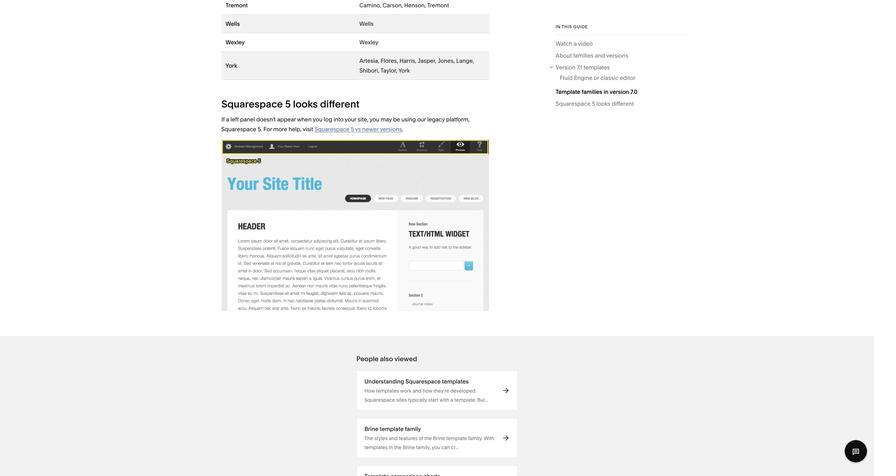 Task type: describe. For each thing, give the bounding box(es) containing it.
the
[[365, 435, 373, 442]]

jasper,
[[418, 57, 437, 64]]

.
[[402, 126, 404, 133]]

styles
[[375, 435, 388, 442]]

left
[[231, 116, 239, 123]]

engine
[[575, 75, 593, 82]]

templates up developed.
[[442, 378, 469, 385]]

families for template
[[582, 89, 603, 95]]

using
[[402, 116, 416, 123]]

1 horizontal spatial squarespace 5 looks different
[[556, 100, 634, 107]]

lange,
[[457, 57, 474, 64]]

2 horizontal spatial 5
[[592, 100, 596, 107]]

brine template family the styles and features of the brine template family. with templates in the brine family, you can cr...
[[365, 426, 495, 451]]

artesia, flores, harris, jasper, jones, lange, shibori, taylor, york
[[360, 57, 474, 74]]

also
[[380, 355, 393, 363]]

family,
[[416, 444, 431, 451]]

squarespace down how
[[365, 397, 395, 403]]

with
[[440, 397, 450, 403]]

this
[[562, 24, 573, 29]]

in inside brine template family the styles and features of the brine template family. with templates in the brine family, you can cr...
[[389, 444, 393, 451]]

family
[[405, 426, 421, 433]]

carson,
[[383, 2, 403, 9]]

visit
[[303, 126, 313, 133]]

bui...
[[478, 397, 488, 403]]

if a left panel doesn't appear when you log into your site, you may be using our legacy platform, squarespace 5. for more help, visit
[[222, 116, 470, 133]]

work
[[401, 388, 412, 394]]

version
[[610, 89, 630, 95]]

and inside about families and versions link
[[595, 52, 606, 59]]

template
[[556, 89, 581, 95]]

1 wells from the left
[[226, 20, 240, 27]]

harris,
[[400, 57, 417, 64]]

you inside brine template family the styles and features of the brine template family. with templates in the brine family, you can cr...
[[432, 444, 441, 451]]

1 horizontal spatial 5
[[351, 126, 354, 133]]

how
[[365, 388, 375, 394]]

developed.
[[451, 388, 477, 394]]

1 horizontal spatial you
[[370, 116, 380, 123]]

taylor,
[[381, 67, 398, 74]]

version 7.1 templates button
[[549, 62, 689, 72]]

0 horizontal spatial different
[[320, 98, 360, 110]]

0 horizontal spatial versions
[[380, 126, 402, 133]]

cr...
[[451, 444, 459, 451]]

template families in version 7.0
[[556, 89, 638, 95]]

squarespace 5 looks different link
[[556, 99, 634, 111]]

watch a video
[[556, 40, 593, 47]]

with
[[484, 435, 495, 442]]

7.1
[[577, 64, 583, 71]]

0 vertical spatial versions
[[607, 52, 629, 59]]

0 horizontal spatial the
[[394, 444, 402, 451]]

7.0
[[631, 89, 638, 95]]

can
[[442, 444, 450, 451]]

5.
[[258, 126, 262, 133]]

camino, carson, henson, tremont
[[360, 2, 449, 9]]

legacy
[[428, 116, 445, 123]]

0 horizontal spatial looks
[[293, 98, 318, 110]]

0 horizontal spatial squarespace 5 looks different
[[222, 98, 360, 110]]

may
[[381, 116, 392, 123]]

your
[[345, 116, 357, 123]]

squarespace 5 vs newer versions .
[[315, 126, 404, 133]]

families for about
[[574, 52, 594, 59]]

fluid
[[560, 75, 573, 82]]

into
[[334, 116, 344, 123]]

typically
[[408, 397, 427, 403]]

1 tremont from the left
[[226, 2, 248, 9]]

squarespace 5 vs newer versions link
[[315, 126, 402, 133]]

1 vertical spatial brine
[[433, 435, 446, 442]]

about families and versions
[[556, 52, 629, 59]]

log
[[324, 116, 333, 123]]

about families and versions link
[[556, 51, 629, 62]]

site,
[[358, 116, 369, 123]]

and inside brine template family the styles and features of the brine template family. with templates in the brine family, you can cr...
[[389, 435, 398, 442]]

0 horizontal spatial 5
[[285, 98, 291, 110]]

guide
[[574, 24, 588, 29]]

in
[[556, 24, 561, 29]]

help,
[[289, 126, 302, 133]]

or
[[594, 75, 600, 82]]

york inside the artesia, flores, harris, jasper, jones, lange, shibori, taylor, york
[[399, 67, 410, 74]]

newer
[[363, 126, 379, 133]]

artesia,
[[360, 57, 380, 64]]

template.
[[455, 397, 477, 403]]



Task type: locate. For each thing, give the bounding box(es) containing it.
camino,
[[360, 2, 382, 9]]

2 horizontal spatial brine
[[433, 435, 446, 442]]

classic
[[601, 75, 619, 82]]

2 vertical spatial brine
[[403, 444, 415, 451]]

1 horizontal spatial brine
[[403, 444, 415, 451]]

understanding
[[365, 378, 405, 385]]

tremont
[[226, 2, 248, 9], [428, 2, 449, 9]]

in this guide
[[556, 24, 588, 29]]

fluid engine or classic editor
[[560, 75, 636, 82]]

you left can
[[432, 444, 441, 451]]

looks down the template families in version 7.0 link
[[597, 100, 611, 107]]

platform,
[[446, 116, 470, 123]]

people
[[357, 355, 379, 363]]

0 vertical spatial brine
[[365, 426, 379, 433]]

squarespace 5 looks different down the template families in version 7.0 link
[[556, 100, 634, 107]]

1 horizontal spatial versions
[[607, 52, 629, 59]]

editor
[[620, 75, 636, 82]]

a inside if a left panel doesn't appear when you log into your site, you may be using our legacy platform, squarespace 5. for more help, visit
[[226, 116, 229, 123]]

a for video
[[574, 40, 577, 47]]

you left 'log'
[[313, 116, 323, 123]]

squarespace down template
[[556, 100, 591, 107]]

for
[[264, 126, 272, 133]]

1 vertical spatial the
[[394, 444, 402, 451]]

1 vertical spatial families
[[582, 89, 603, 95]]

version 7.1 templates link
[[556, 62, 689, 72]]

5 up appear
[[285, 98, 291, 110]]

panel
[[240, 116, 255, 123]]

1 horizontal spatial york
[[399, 67, 410, 74]]

jones,
[[438, 57, 455, 64]]

of
[[419, 435, 424, 442]]

if
[[222, 116, 225, 123]]

1 wexley from the left
[[226, 39, 245, 46]]

squarespace 5 looks different up appear
[[222, 98, 360, 110]]

squarespace up panel
[[222, 98, 283, 110]]

0 horizontal spatial brine
[[365, 426, 379, 433]]

2 horizontal spatial and
[[595, 52, 606, 59]]

a inside understanding squarespace templates how templates work and how they're developed. squarespace sites typically start with a template. bui...
[[451, 397, 454, 403]]

different up into
[[320, 98, 360, 110]]

2 horizontal spatial a
[[574, 40, 577, 47]]

a right the with
[[451, 397, 454, 403]]

templates down understanding
[[376, 388, 400, 394]]

0 horizontal spatial wells
[[226, 20, 240, 27]]

fluid engine or classic editor link
[[560, 73, 636, 85]]

versions
[[607, 52, 629, 59], [380, 126, 402, 133]]

different
[[320, 98, 360, 110], [612, 100, 634, 107]]

1 vertical spatial and
[[413, 388, 422, 394]]

vs
[[356, 126, 361, 133]]

shibori,
[[360, 67, 380, 74]]

1 horizontal spatial a
[[451, 397, 454, 403]]

squarespace inside if a left panel doesn't appear when you log into your site, you may be using our legacy platform, squarespace 5. for more help, visit
[[222, 126, 257, 133]]

0 horizontal spatial tremont
[[226, 2, 248, 9]]

when
[[297, 116, 312, 123]]

templates down styles
[[365, 444, 388, 451]]

about
[[556, 52, 572, 59]]

and
[[595, 52, 606, 59], [413, 388, 422, 394], [389, 435, 398, 442]]

0 vertical spatial and
[[595, 52, 606, 59]]

different down version
[[612, 100, 634, 107]]

brine down "features"
[[403, 444, 415, 451]]

looks up "when"
[[293, 98, 318, 110]]

wells
[[226, 20, 240, 27], [360, 20, 374, 27]]

families up squarespace 5 looks different link
[[582, 89, 603, 95]]

watch
[[556, 40, 573, 47]]

0 horizontal spatial you
[[313, 116, 323, 123]]

2 horizontal spatial you
[[432, 444, 441, 451]]

1 vertical spatial a
[[226, 116, 229, 123]]

0 horizontal spatial a
[[226, 116, 229, 123]]

and right styles
[[389, 435, 398, 442]]

0 horizontal spatial template
[[380, 426, 404, 433]]

0 vertical spatial families
[[574, 52, 594, 59]]

henson,
[[405, 2, 426, 9]]

templates inside dropdown button
[[584, 64, 611, 71]]

a right if
[[226, 116, 229, 123]]

5
[[285, 98, 291, 110], [592, 100, 596, 107], [351, 126, 354, 133]]

template
[[380, 426, 404, 433], [447, 435, 467, 442]]

how
[[423, 388, 433, 394]]

you
[[313, 116, 323, 123], [370, 116, 380, 123], [432, 444, 441, 451]]

1 vertical spatial template
[[447, 435, 467, 442]]

0 horizontal spatial wexley
[[226, 39, 245, 46]]

watch a video link
[[556, 39, 593, 51]]

1 horizontal spatial different
[[612, 100, 634, 107]]

0 horizontal spatial york
[[226, 62, 238, 69]]

squarespace down 'log'
[[315, 126, 350, 133]]

v5plat.png image
[[222, 140, 489, 311]]

1 vertical spatial versions
[[380, 126, 402, 133]]

sites
[[397, 397, 407, 403]]

start
[[429, 397, 439, 403]]

you up newer
[[370, 116, 380, 123]]

features
[[399, 435, 418, 442]]

family.
[[469, 435, 483, 442]]

2 tremont from the left
[[428, 2, 449, 9]]

0 vertical spatial a
[[574, 40, 577, 47]]

1 horizontal spatial and
[[413, 388, 422, 394]]

people also viewed
[[357, 355, 418, 363]]

version 7.1 templates
[[556, 64, 611, 71]]

1 horizontal spatial wexley
[[360, 39, 379, 46]]

viewed
[[395, 355, 418, 363]]

template up styles
[[380, 426, 404, 433]]

1 horizontal spatial looks
[[597, 100, 611, 107]]

squarespace down left
[[222, 126, 257, 133]]

template up cr... at the bottom right of the page
[[447, 435, 467, 442]]

families up version 7.1 templates in the right top of the page
[[574, 52, 594, 59]]

flores,
[[381, 57, 399, 64]]

0 vertical spatial in
[[604, 89, 609, 95]]

wexley
[[226, 39, 245, 46], [360, 39, 379, 46]]

families
[[574, 52, 594, 59], [582, 89, 603, 95]]

looks
[[293, 98, 318, 110], [597, 100, 611, 107]]

brine up the
[[365, 426, 379, 433]]

the down "features"
[[394, 444, 402, 451]]

and up typically
[[413, 388, 422, 394]]

5 left "vs"
[[351, 126, 354, 133]]

and inside understanding squarespace templates how templates work and how they're developed. squarespace sites typically start with a template. bui...
[[413, 388, 422, 394]]

0 vertical spatial template
[[380, 426, 404, 433]]

a
[[574, 40, 577, 47], [226, 116, 229, 123], [451, 397, 454, 403]]

1 horizontal spatial tremont
[[428, 2, 449, 9]]

a left video
[[574, 40, 577, 47]]

understanding squarespace templates how templates work and how they're developed. squarespace sites typically start with a template. bui...
[[365, 378, 488, 403]]

squarespace 5 looks different
[[222, 98, 360, 110], [556, 100, 634, 107]]

0 horizontal spatial in
[[389, 444, 393, 451]]

doesn't
[[256, 116, 276, 123]]

brine
[[365, 426, 379, 433], [433, 435, 446, 442], [403, 444, 415, 451]]

the right of
[[425, 435, 432, 442]]

1 vertical spatial in
[[389, 444, 393, 451]]

versions down 'may'
[[380, 126, 402, 133]]

5 down the template families in version 7.0 link
[[592, 100, 596, 107]]

2 vertical spatial a
[[451, 397, 454, 403]]

1 horizontal spatial in
[[604, 89, 609, 95]]

1 horizontal spatial template
[[447, 435, 467, 442]]

appear
[[277, 116, 296, 123]]

our
[[418, 116, 426, 123]]

version
[[556, 64, 576, 71]]

more
[[274, 126, 288, 133]]

be
[[393, 116, 400, 123]]

1 horizontal spatial the
[[425, 435, 432, 442]]

templates inside brine template family the styles and features of the brine template family. with templates in the brine family, you can cr...
[[365, 444, 388, 451]]

brine up can
[[433, 435, 446, 442]]

0 vertical spatial the
[[425, 435, 432, 442]]

and up version 7.1 templates in the right top of the page
[[595, 52, 606, 59]]

they're
[[434, 388, 450, 394]]

template families in version 7.0 link
[[556, 87, 638, 99]]

video
[[579, 40, 593, 47]]

templates up the or
[[584, 64, 611, 71]]

the
[[425, 435, 432, 442], [394, 444, 402, 451]]

squarespace up how
[[406, 378, 441, 385]]

york
[[226, 62, 238, 69], [399, 67, 410, 74]]

0 horizontal spatial and
[[389, 435, 398, 442]]

a for left
[[226, 116, 229, 123]]

2 wexley from the left
[[360, 39, 379, 46]]

2 wells from the left
[[360, 20, 374, 27]]

2 vertical spatial and
[[389, 435, 398, 442]]

versions up version 7.1 templates dropdown button
[[607, 52, 629, 59]]

1 horizontal spatial wells
[[360, 20, 374, 27]]



Task type: vqa. For each thing, say whether or not it's contained in the screenshot.
the left ORDER
no



